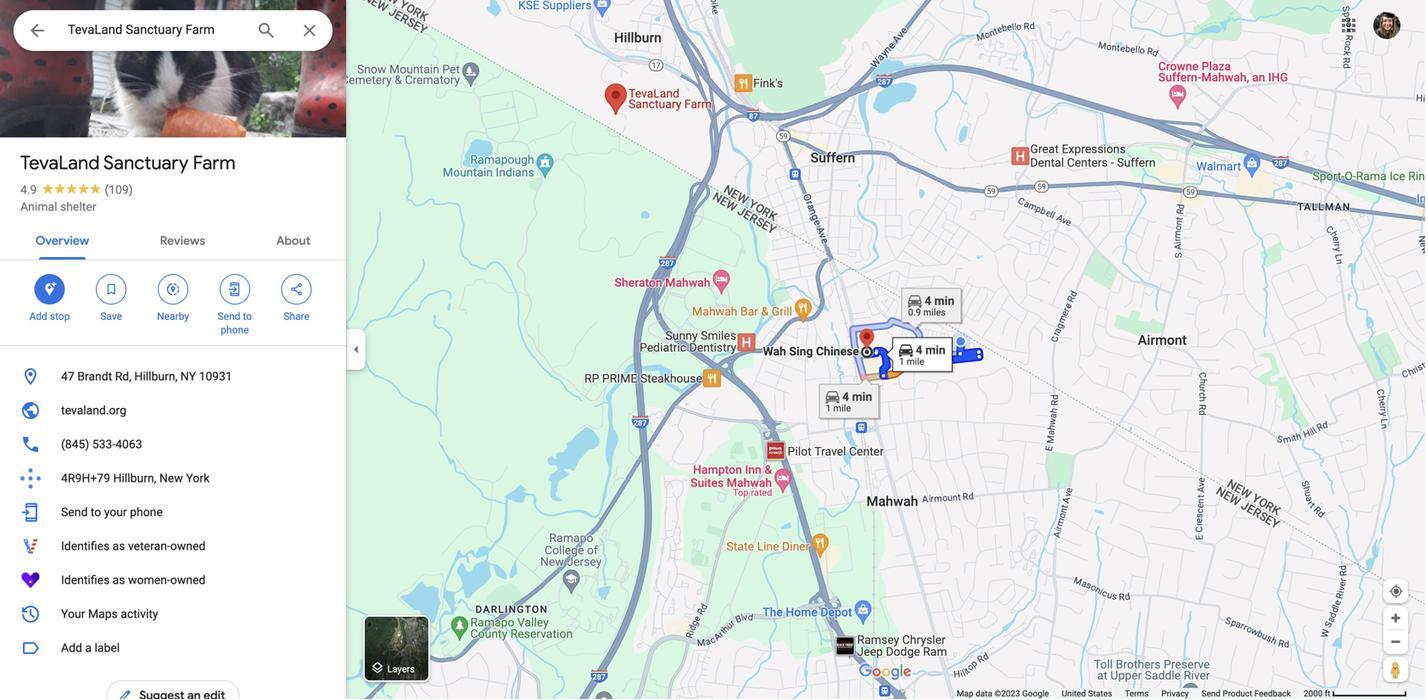 Task type: vqa. For each thing, say whether or not it's contained in the screenshot.


Task type: describe. For each thing, give the bounding box(es) containing it.

[[370, 659, 385, 677]]


[[42, 280, 57, 299]]

 layers
[[370, 659, 415, 677]]

TevaLand Sanctuary Farm field
[[14, 10, 333, 51]]


[[227, 280, 242, 299]]

tevaland
[[20, 151, 100, 175]]

tevaland.org link
[[0, 394, 346, 428]]

send to your phone
[[61, 505, 163, 519]]

(845) 533-4063 button
[[0, 428, 346, 462]]

save
[[100, 311, 122, 322]]

send for send to phone
[[218, 311, 240, 322]]

tab list inside google maps element
[[0, 219, 346, 260]]

4.9
[[20, 183, 37, 197]]

©2023
[[995, 688, 1020, 699]]

(845)
[[61, 437, 89, 451]]

animal shelter button
[[20, 199, 96, 215]]

farm
[[193, 151, 236, 175]]

animal shelter
[[20, 200, 96, 214]]

send for send to your phone
[[61, 505, 88, 519]]

to for your
[[91, 505, 101, 519]]

identifies as veteran-owned
[[61, 539, 206, 553]]

about
[[276, 233, 311, 249]]

show your location image
[[1389, 584, 1404, 599]]

owned for veteran-
[[170, 539, 206, 553]]

send for send product feedback
[[1202, 688, 1221, 699]]

4r9h+79
[[61, 471, 110, 485]]

stop
[[50, 311, 70, 322]]

overview
[[35, 233, 89, 249]]

terms
[[1125, 688, 1149, 699]]

information for tevaland sanctuary farm region
[[0, 360, 346, 631]]

1 vertical spatial hillburn,
[[113, 471, 156, 485]]

47 brandt rd, hillburn, ny 10931
[[61, 369, 232, 383]]

 button
[[14, 10, 61, 54]]

label
[[95, 641, 120, 655]]

activity
[[121, 607, 158, 621]]

add stop
[[29, 311, 70, 322]]

10931
[[199, 369, 232, 383]]

layers
[[387, 664, 415, 674]]

add for add stop
[[29, 311, 47, 322]]

actions for tevaland sanctuary farm region
[[0, 260, 346, 345]]

united states
[[1062, 688, 1112, 699]]

your maps activity button
[[0, 597, 346, 631]]

tevaland sanctuary farm
[[20, 151, 236, 175]]

send product feedback
[[1202, 688, 1291, 699]]


[[27, 18, 48, 43]]

2000
[[1304, 688, 1323, 699]]

351 photos button
[[13, 95, 118, 125]]

as for women-
[[113, 573, 125, 587]]

animal
[[20, 200, 57, 214]]

phone inside send to phone
[[221, 324, 249, 336]]

share
[[284, 311, 310, 322]]

privacy
[[1162, 688, 1189, 699]]

privacy button
[[1162, 688, 1189, 699]]

(845) 533-4063
[[61, 437, 142, 451]]

zoom in image
[[1390, 612, 1402, 624]]

data
[[976, 688, 993, 699]]

533-
[[92, 437, 116, 451]]

4063
[[116, 437, 142, 451]]

google maps element
[[0, 0, 1425, 699]]

owned for women-
[[170, 573, 206, 587]]

product
[[1223, 688, 1253, 699]]

a
[[85, 641, 92, 655]]

states
[[1088, 688, 1112, 699]]



Task type: locate. For each thing, give the bounding box(es) containing it.
shelter
[[60, 200, 96, 214]]

terms button
[[1125, 688, 1149, 699]]

none field inside the tevaland sanctuary farm field
[[68, 20, 243, 40]]

0 horizontal spatial send
[[61, 505, 88, 519]]

reviews
[[160, 233, 205, 249]]

1 vertical spatial identifies
[[61, 573, 110, 587]]

to left your
[[91, 505, 101, 519]]

identifies for identifies as women-owned
[[61, 573, 110, 587]]

add inside actions for tevaland sanctuary farm region
[[29, 311, 47, 322]]

1 vertical spatial to
[[91, 505, 101, 519]]

overview button
[[22, 219, 103, 260]]

about button
[[263, 219, 324, 260]]

identifies down send to your phone on the left bottom of page
[[61, 539, 110, 553]]

0 horizontal spatial to
[[91, 505, 101, 519]]

photos
[[69, 102, 111, 118]]

nearby
[[157, 311, 189, 322]]

4.9 stars image
[[37, 183, 105, 194]]

add a label button
[[0, 631, 346, 665]]

your
[[61, 607, 85, 621]]

2 horizontal spatial send
[[1202, 688, 1221, 699]]

4r9h+79 hillburn, new york button
[[0, 462, 346, 495]]

reviews button
[[146, 219, 219, 260]]

map data ©2023 google
[[957, 688, 1049, 699]]

tevaland.org
[[61, 403, 126, 417]]

1 vertical spatial phone
[[130, 505, 163, 519]]

ny
[[181, 369, 196, 383]]

2 as from the top
[[113, 573, 125, 587]]

map
[[957, 688, 974, 699]]

0 vertical spatial as
[[113, 539, 125, 553]]

footer
[[957, 688, 1304, 699]]

google
[[1022, 688, 1049, 699]]

as left veteran-
[[113, 539, 125, 553]]

as for veteran-
[[113, 539, 125, 553]]

1 horizontal spatial phone
[[221, 324, 249, 336]]

brandt
[[77, 369, 112, 383]]

2000 ft button
[[1304, 688, 1408, 699]]

identifies
[[61, 539, 110, 553], [61, 573, 110, 587]]

tab list containing overview
[[0, 219, 346, 260]]

hillburn,
[[134, 369, 178, 383], [113, 471, 156, 485]]

as left the women-
[[113, 573, 125, 587]]

send product feedback button
[[1202, 688, 1291, 699]]

to for phone
[[243, 311, 252, 322]]

women-
[[128, 573, 170, 587]]


[[289, 280, 304, 299]]

your
[[104, 505, 127, 519]]

to left share
[[243, 311, 252, 322]]

show street view coverage image
[[1384, 657, 1408, 682]]

1 owned from the top
[[170, 539, 206, 553]]

0 vertical spatial identifies
[[61, 539, 110, 553]]

ft
[[1325, 688, 1331, 699]]

add inside button
[[61, 641, 82, 655]]

sanctuary
[[103, 151, 189, 175]]

47
[[61, 369, 74, 383]]

1 vertical spatial send
[[61, 505, 88, 519]]

feedback
[[1255, 688, 1291, 699]]

0 vertical spatial to
[[243, 311, 252, 322]]

1 horizontal spatial send
[[218, 311, 240, 322]]

2 owned from the top
[[170, 573, 206, 587]]

add
[[29, 311, 47, 322], [61, 641, 82, 655]]

1 vertical spatial as
[[113, 573, 125, 587]]

as
[[113, 539, 125, 553], [113, 573, 125, 587]]

veteran-
[[128, 539, 170, 553]]

hillburn, down 4063
[[113, 471, 156, 485]]

phone inside button
[[130, 505, 163, 519]]

1 vertical spatial add
[[61, 641, 82, 655]]

1 identifies from the top
[[61, 539, 110, 553]]

phone right your
[[130, 505, 163, 519]]

109 reviews element
[[105, 183, 133, 197]]

identifies up your
[[61, 573, 110, 587]]

351
[[43, 102, 66, 118]]

(109)
[[105, 183, 133, 197]]

owned
[[170, 539, 206, 553], [170, 573, 206, 587]]

york
[[186, 471, 210, 485]]

your maps activity
[[61, 607, 158, 621]]

footer inside google maps element
[[957, 688, 1304, 699]]

2000 ft
[[1304, 688, 1331, 699]]

 search field
[[14, 10, 333, 54]]

zoom out image
[[1390, 635, 1402, 648]]

google account: giulia masi  
(giulia.masi@adept.ai) image
[[1374, 12, 1401, 39]]

owned down send to your phone button on the bottom
[[170, 539, 206, 553]]

owned up your maps activity button
[[170, 573, 206, 587]]

phone
[[221, 324, 249, 336], [130, 505, 163, 519]]

send down the 4r9h+79
[[61, 505, 88, 519]]

None field
[[68, 20, 243, 40]]

add a label
[[61, 641, 120, 655]]

0 vertical spatial phone
[[221, 324, 249, 336]]

4r9h+79 hillburn, new york
[[61, 471, 210, 485]]

send
[[218, 311, 240, 322], [61, 505, 88, 519], [1202, 688, 1221, 699]]

0 vertical spatial owned
[[170, 539, 206, 553]]

united
[[1062, 688, 1086, 699]]

to
[[243, 311, 252, 322], [91, 505, 101, 519]]

0 vertical spatial hillburn,
[[134, 369, 178, 383]]

to inside button
[[91, 505, 101, 519]]

add for add a label
[[61, 641, 82, 655]]

hillburn, left ny
[[134, 369, 178, 383]]

to inside send to phone
[[243, 311, 252, 322]]


[[165, 280, 181, 299]]

collapse side panel image
[[347, 340, 366, 359]]

send inside "footer"
[[1202, 688, 1221, 699]]

united states button
[[1062, 688, 1112, 699]]

0 vertical spatial send
[[218, 311, 240, 322]]

add left a at the left bottom of page
[[61, 641, 82, 655]]

351 photos
[[43, 102, 111, 118]]

phone down 
[[221, 324, 249, 336]]

identifies as women-owned
[[61, 573, 206, 587]]

2 vertical spatial send
[[1202, 688, 1221, 699]]

0 horizontal spatial phone
[[130, 505, 163, 519]]

2 identifies from the top
[[61, 573, 110, 587]]

new
[[159, 471, 183, 485]]

47 brandt rd, hillburn, ny 10931 button
[[0, 360, 346, 394]]

1 vertical spatial owned
[[170, 573, 206, 587]]

0 vertical spatial add
[[29, 311, 47, 322]]

send to phone
[[218, 311, 252, 336]]

tab list
[[0, 219, 346, 260]]

send left product
[[1202, 688, 1221, 699]]

footer containing map data ©2023 google
[[957, 688, 1304, 699]]

send inside send to phone
[[218, 311, 240, 322]]

send to your phone button
[[0, 495, 346, 529]]


[[104, 280, 119, 299]]

1 horizontal spatial to
[[243, 311, 252, 322]]

tevaland sanctuary farm main content
[[0, 0, 346, 699]]

identifies for identifies as veteran-owned
[[61, 539, 110, 553]]

send down 
[[218, 311, 240, 322]]

add left stop in the top of the page
[[29, 311, 47, 322]]

rd,
[[115, 369, 131, 383]]

1 as from the top
[[113, 539, 125, 553]]

0 horizontal spatial add
[[29, 311, 47, 322]]

1 horizontal spatial add
[[61, 641, 82, 655]]

maps
[[88, 607, 118, 621]]

send inside information for tevaland sanctuary farm region
[[61, 505, 88, 519]]



